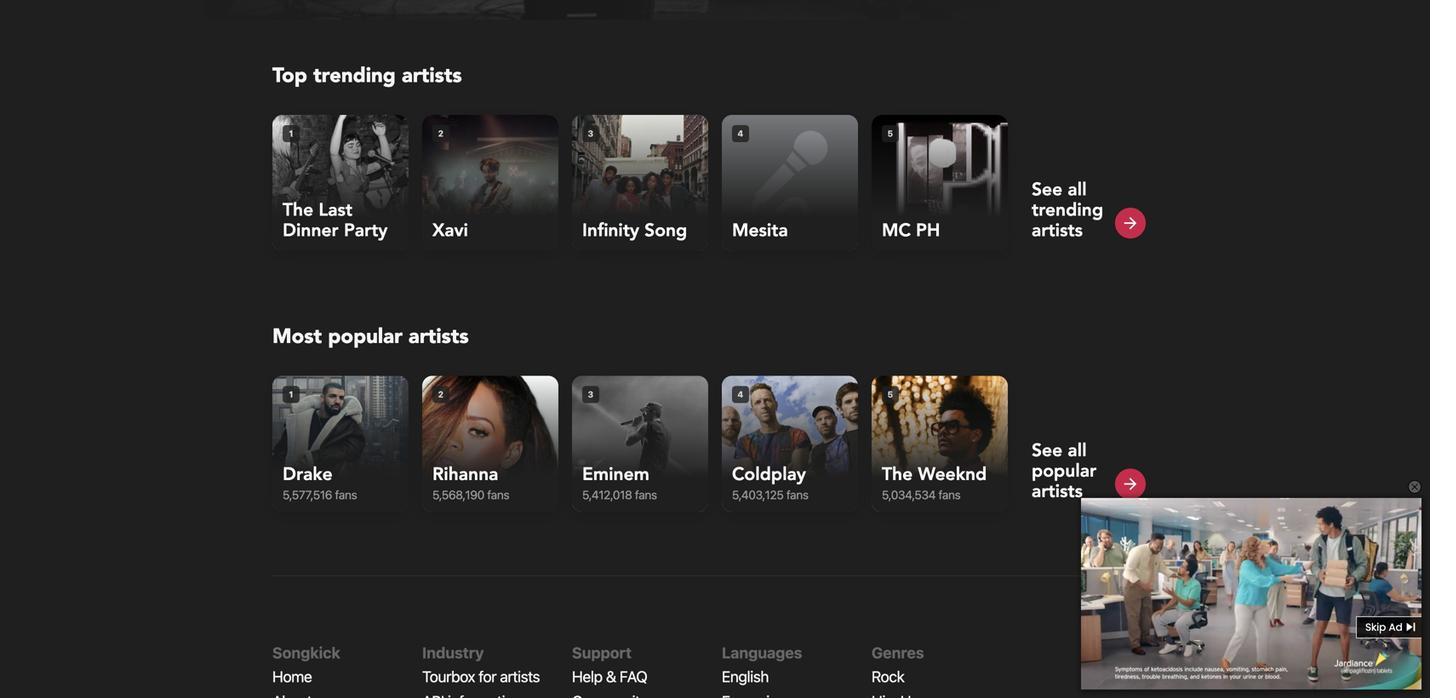 Task type: vqa. For each thing, say whether or not it's contained in the screenshot.
2024 associated with Cooper
no



Task type: describe. For each thing, give the bounding box(es) containing it.
skip ad
[[1366, 620, 1403, 634]]

5,568,190
[[432, 488, 484, 502]]

rihanna 5,568,190 fans
[[432, 462, 509, 502]]

all for most popular artists
[[1068, 438, 1087, 463]]

see all trending artists
[[1032, 177, 1103, 242]]

ph
[[916, 218, 940, 242]]

5,034,534
[[882, 488, 936, 502]]

skip
[[1366, 620, 1386, 634]]

party
[[344, 218, 388, 242]]

the for 5,034,534
[[882, 462, 913, 486]]

4 for most popular artists
[[738, 389, 744, 399]]

all for top trending artists
[[1068, 177, 1087, 202]]

5 for most popular artists
[[887, 389, 893, 399]]

2 for most popular artists
[[438, 389, 444, 399]]

mc
[[882, 218, 911, 242]]

5,412,018
[[582, 488, 632, 502]]

eminem
[[582, 462, 650, 486]]

artists inside the see all popular artists
[[1032, 479, 1083, 503]]

rock
[[872, 667, 904, 686]]

fans for coldplay
[[786, 488, 809, 502]]

see all popular artists
[[1032, 438, 1097, 503]]

artists for most popular artists
[[409, 322, 469, 351]]

the last dinner party
[[283, 198, 388, 242]]

dinner
[[283, 218, 339, 242]]

the weeknd 5,034,534 fans
[[882, 462, 987, 502]]

3 for most popular artists
[[588, 389, 594, 399]]

industry
[[422, 643, 484, 662]]

mesita
[[732, 218, 788, 242]]

eminem 5,412,018 fans
[[582, 462, 657, 502]]

faq
[[620, 667, 647, 686]]

artists for tourbox for artists
[[500, 667, 540, 686]]

weeknd
[[918, 462, 987, 486]]

top trending artists
[[272, 62, 462, 90]]

fans for rihanna
[[487, 488, 509, 502]]

fans for drake
[[335, 488, 357, 502]]

tourbox for artists
[[422, 667, 540, 686]]

artists inside see all trending artists
[[1032, 218, 1083, 242]]

the for dinner
[[283, 198, 313, 222]]

5,577,516
[[283, 488, 332, 502]]

rihanna
[[432, 462, 498, 486]]

see for top trending artists
[[1032, 177, 1063, 202]]

see all trending artists link
[[1032, 125, 1148, 242]]

rock link
[[872, 667, 904, 686]]

tourbox for artists link
[[422, 667, 540, 686]]

for
[[479, 667, 496, 686]]

last
[[319, 198, 352, 222]]

ad
[[1389, 620, 1403, 634]]

4 for top trending artists
[[738, 128, 744, 138]]

tourbox
[[422, 667, 475, 686]]

fans inside the weeknd 5,034,534 fans
[[939, 488, 961, 502]]

most
[[272, 322, 322, 351]]



Task type: locate. For each thing, give the bounding box(es) containing it.
fans down weeknd
[[939, 488, 961, 502]]

most popular artists
[[272, 322, 469, 351]]

fans inside eminem 5,412,018 fans
[[635, 488, 657, 502]]

fans down coldplay
[[786, 488, 809, 502]]

genres
[[872, 643, 924, 662]]

1 horizontal spatial popular
[[1032, 459, 1097, 483]]

&
[[606, 667, 616, 686]]

1 vertical spatial the
[[882, 462, 913, 486]]

mc ph
[[882, 218, 940, 242]]

1 vertical spatial 5
[[887, 389, 893, 399]]

1
[[289, 128, 293, 138], [289, 389, 293, 399]]

fans down the rihanna
[[487, 488, 509, 502]]

1 5 from the top
[[887, 128, 893, 138]]

0 vertical spatial see
[[1032, 177, 1063, 202]]

2 all from the top
[[1068, 438, 1087, 463]]

home
[[272, 667, 312, 686]]

fans inside rihanna 5,568,190 fans
[[487, 488, 509, 502]]

0 horizontal spatial trending
[[313, 62, 396, 90]]

5
[[887, 128, 893, 138], [887, 389, 893, 399]]

1 4 from the top
[[738, 128, 744, 138]]

1 vertical spatial 1
[[289, 389, 293, 399]]

1 for top
[[289, 128, 293, 138]]

all
[[1068, 177, 1087, 202], [1068, 438, 1087, 463]]

0 vertical spatial 1
[[289, 128, 293, 138]]

1 vertical spatial see
[[1032, 438, 1063, 463]]

3 for top trending artists
[[588, 128, 594, 138]]

4 fans from the left
[[786, 488, 809, 502]]

fans right the 5,577,516
[[335, 488, 357, 502]]

5,403,125
[[732, 488, 784, 502]]

1 down most
[[289, 389, 293, 399]]

3 fans from the left
[[635, 488, 657, 502]]

the
[[283, 198, 313, 222], [882, 462, 913, 486]]

song
[[645, 218, 687, 242]]

5 for top trending artists
[[887, 128, 893, 138]]

the left last
[[283, 198, 313, 222]]

2 5 from the top
[[887, 389, 893, 399]]

home link
[[272, 667, 312, 686]]

fans down the "eminem"
[[635, 488, 657, 502]]

fans
[[335, 488, 357, 502], [487, 488, 509, 502], [635, 488, 657, 502], [786, 488, 809, 502], [939, 488, 961, 502]]

see all popular artists link
[[1032, 386, 1148, 503]]

1 down top
[[289, 128, 293, 138]]

help & faq link
[[572, 667, 647, 686]]

fans for eminem
[[635, 488, 657, 502]]

1 2 from the top
[[438, 128, 444, 138]]

0 horizontal spatial popular
[[328, 322, 403, 351]]

xavi
[[432, 218, 468, 242]]

top
[[272, 62, 307, 90]]

the inside the last dinner party
[[283, 198, 313, 222]]

languages
[[722, 643, 802, 662]]

help & faq
[[572, 667, 647, 686]]

see inside the see all popular artists
[[1032, 438, 1063, 463]]

0 horizontal spatial the
[[283, 198, 313, 222]]

drake
[[283, 462, 333, 486]]

english
[[722, 667, 769, 686]]

0 vertical spatial the
[[283, 198, 313, 222]]

1 3 from the top
[[588, 128, 594, 138]]

infinity
[[582, 218, 639, 242]]

0 vertical spatial all
[[1068, 177, 1087, 202]]

coldplay 5,403,125 fans
[[732, 462, 809, 502]]

trending
[[313, 62, 396, 90], [1032, 198, 1103, 222]]

fans inside drake 5,577,516 fans
[[335, 488, 357, 502]]

1 vertical spatial 4
[[738, 389, 744, 399]]

2 4 from the top
[[738, 389, 744, 399]]

2 fans from the left
[[487, 488, 509, 502]]

1 horizontal spatial trending
[[1032, 198, 1103, 222]]

2 1 from the top
[[289, 389, 293, 399]]

fans inside coldplay 5,403,125 fans
[[786, 488, 809, 502]]

1 vertical spatial trending
[[1032, 198, 1103, 222]]

see
[[1032, 177, 1063, 202], [1032, 438, 1063, 463]]

1 see from the top
[[1032, 177, 1063, 202]]

coldplay
[[732, 462, 806, 486]]

2 3 from the top
[[588, 389, 594, 399]]

3
[[588, 128, 594, 138], [588, 389, 594, 399]]

english link
[[722, 667, 769, 686]]

see inside see all trending artists
[[1032, 177, 1063, 202]]

0 vertical spatial trending
[[313, 62, 396, 90]]

0 vertical spatial 4
[[738, 128, 744, 138]]

1 vertical spatial all
[[1068, 438, 1087, 463]]

trending inside 'link'
[[1032, 198, 1103, 222]]

0 vertical spatial 2
[[438, 128, 444, 138]]

popular
[[328, 322, 403, 351], [1032, 459, 1097, 483]]

2 see from the top
[[1032, 438, 1063, 463]]

support
[[572, 643, 632, 662]]

1 horizontal spatial the
[[882, 462, 913, 486]]

see for most popular artists
[[1032, 438, 1063, 463]]

2
[[438, 128, 444, 138], [438, 389, 444, 399]]

1 vertical spatial popular
[[1032, 459, 1097, 483]]

4
[[738, 128, 744, 138], [738, 389, 744, 399]]

1 fans from the left
[[335, 488, 357, 502]]

all inside see all trending artists
[[1068, 177, 1087, 202]]

0 vertical spatial 5
[[887, 128, 893, 138]]

1 for most
[[289, 389, 293, 399]]

the inside the weeknd 5,034,534 fans
[[882, 462, 913, 486]]

songkick
[[272, 643, 340, 662]]

all inside the see all popular artists
[[1068, 438, 1087, 463]]

1 1 from the top
[[289, 128, 293, 138]]

drake 5,577,516 fans
[[283, 462, 357, 502]]

the up 5,034,534 on the right bottom of the page
[[882, 462, 913, 486]]

help
[[572, 667, 602, 686]]

1 vertical spatial 2
[[438, 389, 444, 399]]

infinity song
[[582, 218, 687, 242]]

artists
[[402, 62, 462, 90], [1032, 218, 1083, 242], [409, 322, 469, 351], [1032, 479, 1083, 503], [500, 667, 540, 686]]

5 fans from the left
[[939, 488, 961, 502]]

artists for top trending artists
[[402, 62, 462, 90]]

1 vertical spatial 3
[[588, 389, 594, 399]]

2 for top trending artists
[[438, 128, 444, 138]]

0 vertical spatial popular
[[328, 322, 403, 351]]

1 all from the top
[[1068, 177, 1087, 202]]

0 vertical spatial 3
[[588, 128, 594, 138]]

2 2 from the top
[[438, 389, 444, 399]]

popular inside the see all popular artists link
[[1032, 459, 1097, 483]]



